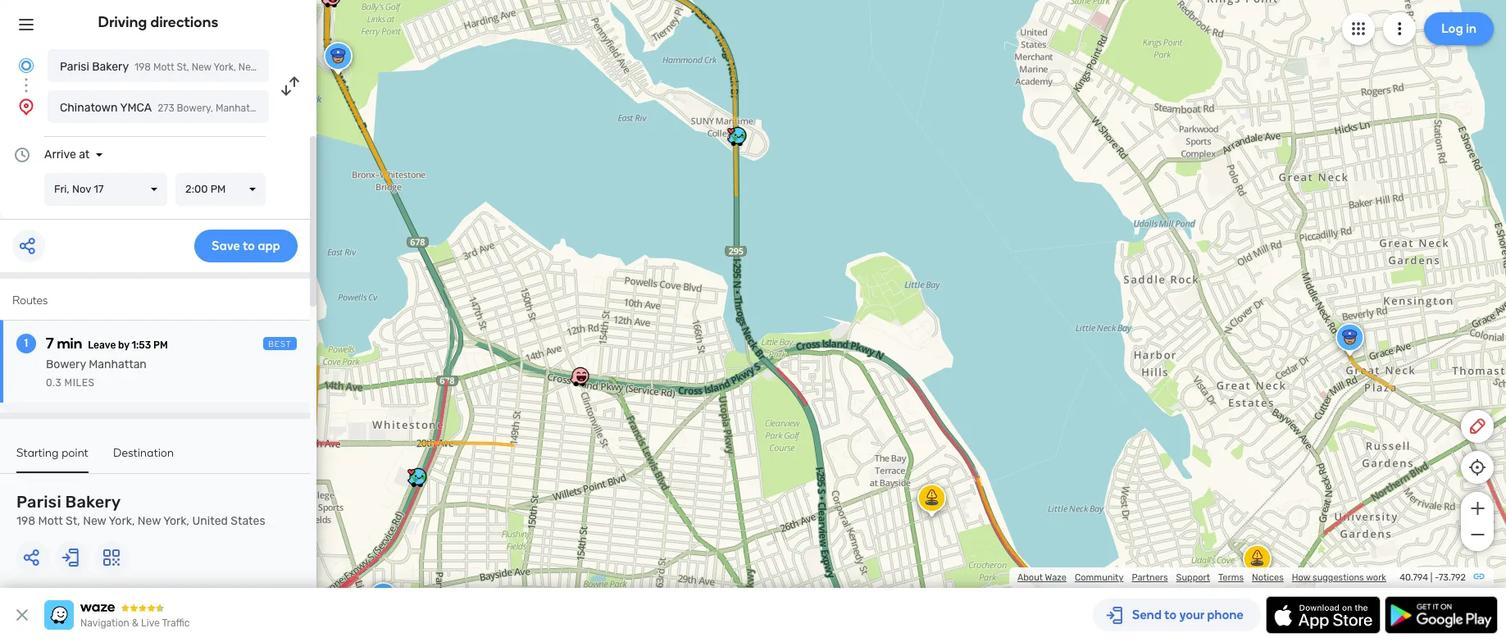Task type: describe. For each thing, give the bounding box(es) containing it.
1 vertical spatial parisi bakery 198 mott st, new york, new york, united states
[[16, 492, 265, 528]]

support link
[[1177, 572, 1211, 583]]

about
[[1018, 572, 1043, 583]]

bowery,
[[177, 103, 213, 114]]

pencil image
[[1468, 417, 1488, 436]]

by
[[118, 340, 129, 351]]

7 min leave by 1:53 pm
[[46, 335, 168, 353]]

1:53
[[132, 340, 151, 351]]

arrive
[[44, 148, 76, 162]]

starting
[[16, 446, 59, 460]]

0 vertical spatial bakery
[[92, 60, 129, 74]]

suggestions
[[1313, 572, 1365, 583]]

work
[[1367, 572, 1387, 583]]

arrive at
[[44, 148, 90, 162]]

terms link
[[1219, 572, 1244, 583]]

location image
[[16, 97, 36, 116]]

0 vertical spatial united
[[285, 62, 316, 73]]

live
[[141, 618, 160, 629]]

leave
[[88, 340, 116, 351]]

partners link
[[1132, 572, 1168, 583]]

zoom in image
[[1468, 499, 1488, 518]]

support
[[1177, 572, 1211, 583]]

2:00 pm list box
[[176, 173, 266, 206]]

new down destination button
[[138, 514, 161, 528]]

0 horizontal spatial 198
[[16, 514, 35, 528]]

ymca
[[120, 101, 152, 115]]

1 vertical spatial st,
[[66, 514, 80, 528]]

7
[[46, 335, 54, 353]]

pm inside list box
[[210, 183, 226, 195]]

2:00
[[185, 183, 208, 195]]

how suggestions work link
[[1292, 572, 1387, 583]]

0 vertical spatial parisi
[[60, 60, 89, 74]]

0 vertical spatial states
[[318, 62, 348, 73]]

fri,
[[54, 183, 70, 195]]

directions
[[150, 13, 219, 31]]

min
[[57, 335, 82, 353]]

traffic
[[162, 618, 190, 629]]

1 horizontal spatial st,
[[177, 62, 189, 73]]

about waze community partners support terms notices how suggestions work
[[1018, 572, 1387, 583]]

chinatown ymca 273 bowery, manhattan, united states
[[60, 101, 333, 115]]

how
[[1292, 572, 1311, 583]]

navigation
[[80, 618, 129, 629]]

zoom out image
[[1468, 525, 1488, 545]]

bowery
[[46, 358, 86, 372]]

x image
[[12, 605, 32, 625]]

2 vertical spatial united
[[192, 514, 228, 528]]

navigation & live traffic
[[80, 618, 190, 629]]

best
[[268, 340, 292, 349]]

manhattan
[[89, 358, 147, 372]]

40.794 | -73.792
[[1400, 572, 1466, 583]]

miles
[[64, 377, 95, 389]]

nov
[[72, 183, 91, 195]]

destination button
[[113, 446, 174, 472]]

new down point in the left of the page
[[83, 514, 106, 528]]

at
[[79, 148, 90, 162]]

waze
[[1045, 572, 1067, 583]]



Task type: vqa. For each thing, say whether or not it's contained in the screenshot.
'Anonymous'
no



Task type: locate. For each thing, give the bounding box(es) containing it.
1 horizontal spatial mott
[[153, 62, 174, 73]]

198 up ymca
[[135, 62, 151, 73]]

40.794
[[1400, 572, 1429, 583]]

0 vertical spatial st,
[[177, 62, 189, 73]]

driving
[[98, 13, 147, 31]]

parisi inside parisi bakery 198 mott st, new york, new york, united states
[[16, 492, 61, 512]]

0 vertical spatial pm
[[210, 183, 226, 195]]

0.3
[[46, 377, 62, 389]]

1 vertical spatial 198
[[16, 514, 35, 528]]

mott down starting point 'button'
[[38, 514, 63, 528]]

parisi down starting point 'button'
[[16, 492, 61, 512]]

driving directions
[[98, 13, 219, 31]]

bakery down driving
[[92, 60, 129, 74]]

st, up bowery,
[[177, 62, 189, 73]]

0 vertical spatial 198
[[135, 62, 151, 73]]

states inside chinatown ymca 273 bowery, manhattan, united states
[[303, 103, 333, 114]]

chinatown
[[60, 101, 118, 115]]

0 vertical spatial mott
[[153, 62, 174, 73]]

notices
[[1252, 572, 1284, 583]]

pm
[[210, 183, 226, 195], [153, 340, 168, 351]]

fri, nov 17
[[54, 183, 104, 195]]

1 vertical spatial bakery
[[65, 492, 121, 512]]

st,
[[177, 62, 189, 73], [66, 514, 80, 528]]

198
[[135, 62, 151, 73], [16, 514, 35, 528]]

|
[[1431, 572, 1433, 583]]

starting point
[[16, 446, 89, 460]]

united
[[285, 62, 316, 73], [270, 103, 301, 114], [192, 514, 228, 528]]

17
[[94, 183, 104, 195]]

community
[[1075, 572, 1124, 583]]

0 horizontal spatial pm
[[153, 340, 168, 351]]

united inside chinatown ymca 273 bowery, manhattan, united states
[[270, 103, 301, 114]]

starting point button
[[16, 446, 89, 473]]

new up chinatown ymca 273 bowery, manhattan, united states
[[192, 62, 212, 73]]

mott
[[153, 62, 174, 73], [38, 514, 63, 528]]

1 horizontal spatial 198
[[135, 62, 151, 73]]

-
[[1435, 572, 1439, 583]]

routes
[[12, 294, 48, 308]]

parisi bakery 198 mott st, new york, new york, united states up chinatown ymca 273 bowery, manhattan, united states
[[60, 60, 348, 74]]

notices link
[[1252, 572, 1284, 583]]

1
[[24, 336, 28, 350]]

destination
[[113, 446, 174, 460]]

0 horizontal spatial st,
[[66, 514, 80, 528]]

198 down starting point 'button'
[[16, 514, 35, 528]]

link image
[[1473, 570, 1486, 583]]

community link
[[1075, 572, 1124, 583]]

point
[[62, 446, 89, 460]]

parisi bakery 198 mott st, new york, new york, united states down destination button
[[16, 492, 265, 528]]

273
[[158, 103, 174, 114]]

new up manhattan,
[[239, 62, 258, 73]]

pm right 2:00
[[210, 183, 226, 195]]

parisi
[[60, 60, 89, 74], [16, 492, 61, 512]]

1 horizontal spatial pm
[[210, 183, 226, 195]]

0 vertical spatial parisi bakery 198 mott st, new york, new york, united states
[[60, 60, 348, 74]]

current location image
[[16, 56, 36, 75]]

bakery down point in the left of the page
[[65, 492, 121, 512]]

bakery inside parisi bakery 198 mott st, new york, new york, united states
[[65, 492, 121, 512]]

2 vertical spatial states
[[231, 514, 265, 528]]

&
[[132, 618, 139, 629]]

fri, nov 17 list box
[[44, 173, 167, 206]]

clock image
[[12, 145, 32, 165]]

1 vertical spatial parisi
[[16, 492, 61, 512]]

york,
[[214, 62, 236, 73], [261, 62, 283, 73], [109, 514, 135, 528], [163, 514, 190, 528]]

manhattan,
[[216, 103, 268, 114]]

mott up 273
[[153, 62, 174, 73]]

73.792
[[1439, 572, 1466, 583]]

about waze link
[[1018, 572, 1067, 583]]

st, down starting point 'button'
[[66, 514, 80, 528]]

0 horizontal spatial mott
[[38, 514, 63, 528]]

1 vertical spatial states
[[303, 103, 333, 114]]

1 vertical spatial pm
[[153, 340, 168, 351]]

1 vertical spatial mott
[[38, 514, 63, 528]]

partners
[[1132, 572, 1168, 583]]

bowery manhattan 0.3 miles
[[46, 358, 147, 389]]

parisi bakery 198 mott st, new york, new york, united states
[[60, 60, 348, 74], [16, 492, 265, 528]]

parisi up chinatown
[[60, 60, 89, 74]]

pm inside '7 min leave by 1:53 pm'
[[153, 340, 168, 351]]

states
[[318, 62, 348, 73], [303, 103, 333, 114], [231, 514, 265, 528]]

2:00 pm
[[185, 183, 226, 195]]

pm right 1:53
[[153, 340, 168, 351]]

1 vertical spatial united
[[270, 103, 301, 114]]

bakery
[[92, 60, 129, 74], [65, 492, 121, 512]]

new
[[192, 62, 212, 73], [239, 62, 258, 73], [83, 514, 106, 528], [138, 514, 161, 528]]

terms
[[1219, 572, 1244, 583]]



